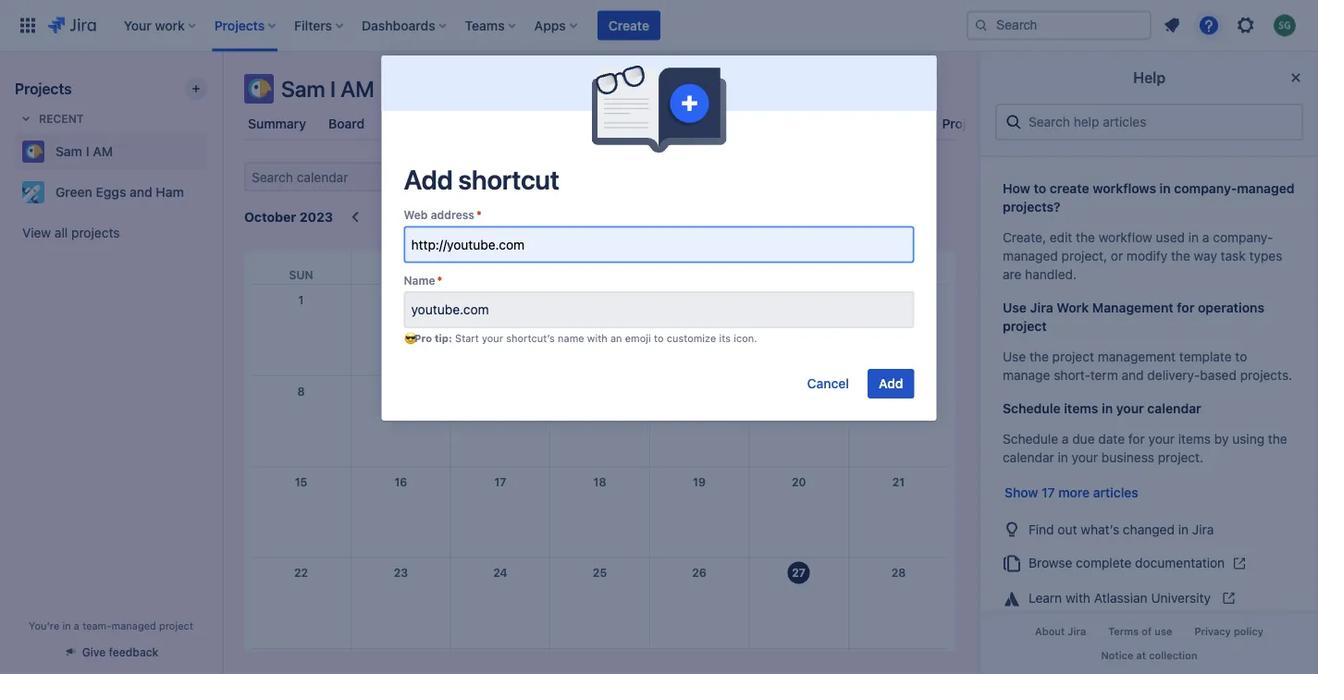 Task type: vqa. For each thing, say whether or not it's contained in the screenshot.
banner containing Your work
no



Task type: locate. For each thing, give the bounding box(es) containing it.
2 horizontal spatial jira
[[1192, 522, 1214, 537]]

summary
[[248, 116, 306, 131]]

1 vertical spatial with
[[1066, 591, 1091, 606]]

add right cancel at the bottom of the page
[[879, 376, 903, 391]]

1 schedule from the top
[[1003, 401, 1061, 416]]

20 link
[[784, 468, 814, 497]]

schedule
[[1003, 401, 1061, 416], [1003, 432, 1058, 447]]

2 horizontal spatial to
[[1235, 349, 1247, 364]]

schedule for schedule items in your calendar
[[1003, 401, 1061, 416]]

0 vertical spatial a
[[1203, 230, 1210, 245]]

1 horizontal spatial a
[[1062, 432, 1069, 447]]

1 vertical spatial to
[[654, 333, 664, 345]]

jira up documentation
[[1192, 522, 1214, 537]]

schedule down manage
[[1003, 401, 1061, 416]]

1 vertical spatial add
[[879, 376, 903, 391]]

calendar up show
[[1003, 450, 1054, 465]]

eggs
[[96, 185, 126, 200]]

1 horizontal spatial i
[[330, 76, 336, 102]]

1 horizontal spatial *
[[476, 209, 482, 222]]

sam down recent
[[56, 144, 82, 159]]

0 horizontal spatial am
[[93, 144, 113, 159]]

primary element
[[11, 0, 967, 51]]

a inside schedule a due date for your items by using the calendar in your business project.
[[1062, 432, 1069, 447]]

items inside schedule a due date for your items by using the calendar in your business project.
[[1178, 432, 1211, 447]]

1 vertical spatial managed
[[1003, 248, 1058, 264]]

previous month image
[[344, 206, 366, 229]]

sam
[[281, 76, 325, 102], [56, 144, 82, 159]]

Search help articles field
[[1023, 105, 1294, 139]]

used
[[1156, 230, 1185, 245]]

2 horizontal spatial managed
[[1237, 181, 1295, 196]]

for left the 'operations'
[[1177, 300, 1195, 315]]

for for date
[[1129, 432, 1145, 447]]

work
[[1057, 300, 1089, 315]]

the up manage
[[1030, 349, 1049, 364]]

for inside schedule a due date for your items by using the calendar in your business project.
[[1129, 432, 1145, 447]]

atlassian
[[1094, 591, 1148, 606]]

2 vertical spatial jira
[[1068, 626, 1086, 638]]

tip:
[[435, 333, 452, 345]]

0 horizontal spatial sam i am
[[56, 144, 113, 159]]

with inside learn with atlassian university link
[[1066, 591, 1091, 606]]

0 vertical spatial schedule
[[1003, 401, 1061, 416]]

18 link
[[585, 468, 615, 497]]

for up "business"
[[1129, 432, 1145, 447]]

2 horizontal spatial project
[[1053, 349, 1095, 364]]

0 horizontal spatial sam
[[56, 144, 82, 159]]

tue link
[[486, 251, 515, 284]]

0 vertical spatial sam
[[281, 76, 325, 102]]

use jira work management for operations project
[[1003, 300, 1265, 334]]

am up green eggs and ham link
[[93, 144, 113, 159]]

web address *
[[404, 209, 482, 222]]

a left team- at bottom
[[74, 620, 80, 632]]

project settings link
[[939, 107, 1042, 141]]

1 horizontal spatial sam i am
[[281, 76, 374, 102]]

1 horizontal spatial project
[[1003, 319, 1047, 334]]

1 horizontal spatial 17
[[1042, 485, 1055, 500]]

green eggs and ham
[[56, 185, 184, 200]]

managed up the types
[[1237, 181, 1295, 196]]

to inside use the project management template to manage short-term and delivery-based projects.
[[1235, 349, 1247, 364]]

17 up 24 link
[[494, 476, 506, 489]]

add up the web
[[404, 164, 453, 195]]

unscheduled button
[[564, 203, 686, 232]]

5 row from the top
[[252, 558, 948, 649]]

managed inside create, edit the workflow used in a company- managed project, or modify the way task types are handled.
[[1003, 248, 1058, 264]]

use down are
[[1003, 300, 1027, 315]]

project inside use the project management template to manage short-term and delivery-based projects.
[[1053, 349, 1095, 364]]

managed inside how to create workflows in company-managed projects?
[[1237, 181, 1295, 196]]

term
[[1091, 368, 1118, 383]]

i up green
[[86, 144, 89, 159]]

with right learn
[[1066, 591, 1091, 606]]

give
[[82, 646, 106, 659]]

and down management
[[1122, 368, 1144, 383]]

0 horizontal spatial items
[[1064, 401, 1099, 416]]

manage
[[1003, 368, 1050, 383]]

board
[[328, 116, 365, 131]]

0 vertical spatial with
[[587, 333, 608, 345]]

2 row from the top
[[252, 285, 948, 376]]

and
[[130, 185, 152, 200], [1122, 368, 1144, 383]]

1 horizontal spatial for
[[1177, 300, 1195, 315]]

26 link
[[685, 559, 714, 588]]

emoji
[[625, 333, 651, 345]]

tue
[[489, 268, 512, 281]]

jira inside use jira work management for operations project
[[1030, 300, 1054, 315]]

today button
[[415, 203, 473, 232]]

your up date
[[1116, 401, 1144, 416]]

schedule left due
[[1003, 432, 1058, 447]]

Search calendar text field
[[246, 164, 387, 190]]

row containing sun
[[252, 251, 948, 284]]

for inside use jira work management for operations project
[[1177, 300, 1195, 315]]

0 vertical spatial to
[[1034, 181, 1047, 196]]

the down used on the right of page
[[1171, 248, 1191, 264]]

0 horizontal spatial managed
[[111, 620, 156, 632]]

browse complete documentation link
[[995, 546, 1304, 581]]

collapse recent projects image
[[15, 107, 37, 130]]

reports
[[764, 116, 812, 131]]

company- up task at right
[[1213, 230, 1274, 245]]

calendar down delivery-
[[1148, 401, 1202, 416]]

1 horizontal spatial to
[[1034, 181, 1047, 196]]

unscheduled
[[594, 210, 675, 225]]

1 horizontal spatial jira
[[1068, 626, 1086, 638]]

sam up summary
[[281, 76, 325, 102]]

0 vertical spatial company-
[[1174, 181, 1237, 196]]

and inside use the project management template to manage short-term and delivery-based projects.
[[1122, 368, 1144, 383]]

1 horizontal spatial sam
[[281, 76, 325, 102]]

in up show 17 more articles
[[1058, 450, 1068, 465]]

row containing 22
[[252, 558, 948, 649]]

15
[[295, 476, 308, 489]]

modify
[[1127, 248, 1168, 264]]

in up way
[[1189, 230, 1199, 245]]

1 vertical spatial *
[[437, 274, 442, 287]]

to up projects?
[[1034, 181, 1047, 196]]

* right "address"
[[476, 209, 482, 222]]

0 vertical spatial jira
[[1030, 300, 1054, 315]]

a up way
[[1203, 230, 1210, 245]]

1 vertical spatial and
[[1122, 368, 1144, 383]]

cancel button
[[796, 369, 860, 399]]

* right name at left top
[[437, 274, 442, 287]]

a inside create, edit the workflow used in a company- managed project, or modify the way task types are handled.
[[1203, 230, 1210, 245]]

jira for use jira work management for operations project
[[1030, 300, 1054, 315]]

use
[[1003, 300, 1027, 315], [1003, 349, 1026, 364]]

its
[[719, 333, 731, 345]]

3 link
[[486, 285, 515, 315]]

0 horizontal spatial jira
[[1030, 300, 1054, 315]]

items up due
[[1064, 401, 1099, 416]]

1 horizontal spatial calendar
[[1148, 401, 1202, 416]]

0 vertical spatial use
[[1003, 300, 1027, 315]]

0 horizontal spatial to
[[654, 333, 664, 345]]

managed down create,
[[1003, 248, 1058, 264]]

way
[[1194, 248, 1217, 264]]

and left 'ham' at the left of the page
[[130, 185, 152, 200]]

0 vertical spatial add
[[404, 164, 453, 195]]

project up short-
[[1053, 349, 1095, 364]]

sam i am up board
[[281, 76, 374, 102]]

am up board
[[341, 76, 374, 102]]

grid
[[252, 251, 948, 674]]

0 horizontal spatial with
[[587, 333, 608, 345]]

2 vertical spatial project
[[159, 620, 193, 632]]

use inside use the project management template to manage short-term and delivery-based projects.
[[1003, 349, 1026, 364]]

sam i am down recent
[[56, 144, 113, 159]]

terms of use
[[1109, 626, 1173, 638]]

i inside "link"
[[86, 144, 89, 159]]

jira left work
[[1030, 300, 1054, 315]]

about jira
[[1035, 626, 1086, 638]]

use the project management template to manage short-term and delivery-based projects.
[[1003, 349, 1293, 383]]

use up manage
[[1003, 349, 1026, 364]]

1 row from the top
[[252, 251, 948, 284]]

4 link
[[585, 285, 615, 315]]

0 horizontal spatial i
[[86, 144, 89, 159]]

company- up used on the right of page
[[1174, 181, 1237, 196]]

2 horizontal spatial a
[[1203, 230, 1210, 245]]

with
[[587, 333, 608, 345], [1066, 591, 1091, 606]]

1 vertical spatial sam i am
[[56, 144, 113, 159]]

4 row from the top
[[252, 467, 948, 558]]

learn
[[1029, 591, 1062, 606]]

documentation
[[1135, 556, 1225, 571]]

tab list
[[233, 107, 1042, 141]]

create banner
[[0, 0, 1318, 52]]

name
[[558, 333, 584, 345]]

1 horizontal spatial add
[[879, 376, 903, 391]]

for for management
[[1177, 300, 1195, 315]]

6
[[795, 293, 803, 306]]

1 horizontal spatial with
[[1066, 591, 1091, 606]]

e.g. http://www.atlassian.com url field
[[406, 228, 913, 261]]

0 vertical spatial *
[[476, 209, 482, 222]]

all
[[55, 225, 68, 241]]

0 vertical spatial managed
[[1237, 181, 1295, 196]]

schedule for schedule a due date for your items by using the calendar in your business project.
[[1003, 432, 1058, 447]]

2 vertical spatial to
[[1235, 349, 1247, 364]]

you're in a team-managed project
[[29, 620, 193, 632]]

1 link
[[286, 285, 316, 315]]

how
[[1003, 181, 1031, 196]]

jira image
[[48, 14, 96, 37], [48, 14, 96, 37]]

october
[[244, 210, 296, 225]]

summary link
[[244, 107, 310, 141]]

university
[[1151, 591, 1211, 606]]

1 horizontal spatial am
[[341, 76, 374, 102]]

1 vertical spatial sam
[[56, 144, 82, 159]]

add inside button
[[879, 376, 903, 391]]

jira right about
[[1068, 626, 1086, 638]]

jira inside button
[[1068, 626, 1086, 638]]

your right start
[[482, 333, 503, 345]]

0 horizontal spatial add
[[404, 164, 453, 195]]

add for add shortcut
[[404, 164, 453, 195]]

a left due
[[1062, 432, 1069, 447]]

to inside how to create workflows in company-managed projects?
[[1034, 181, 1047, 196]]

1 use from the top
[[1003, 300, 1027, 315]]

unscheduled image
[[576, 210, 590, 225]]

1 vertical spatial company-
[[1213, 230, 1274, 245]]

in inside schedule a due date for your items by using the calendar in your business project.
[[1058, 450, 1068, 465]]

Search field
[[967, 11, 1152, 40]]

0 vertical spatial project
[[1003, 319, 1047, 334]]

1 vertical spatial for
[[1129, 432, 1145, 447]]

project up manage
[[1003, 319, 1047, 334]]

17 left more
[[1042, 485, 1055, 500]]

1 vertical spatial i
[[86, 144, 89, 159]]

your
[[482, 333, 503, 345], [1116, 401, 1144, 416], [1149, 432, 1175, 447], [1072, 450, 1098, 465]]

the right the using
[[1268, 432, 1288, 447]]

1 horizontal spatial and
[[1122, 368, 1144, 383]]

1 horizontal spatial items
[[1178, 432, 1211, 447]]

0 vertical spatial sam i am
[[281, 76, 374, 102]]

sam green image
[[435, 162, 464, 192]]

are
[[1003, 267, 1022, 282]]

jira
[[1030, 300, 1054, 315], [1192, 522, 1214, 537], [1068, 626, 1086, 638]]

1 horizontal spatial managed
[[1003, 248, 1058, 264]]

project up give feedback button
[[159, 620, 193, 632]]

sun
[[289, 268, 313, 281]]

0 vertical spatial and
[[130, 185, 152, 200]]

e.g. Atlassian website field
[[406, 293, 913, 327]]

grid containing sun
[[252, 251, 948, 674]]

1 vertical spatial use
[[1003, 349, 1026, 364]]

managed up the feedback
[[111, 620, 156, 632]]

today
[[426, 210, 462, 225]]

20
[[792, 476, 806, 489]]

0 horizontal spatial 17
[[494, 476, 506, 489]]

to up based
[[1235, 349, 1247, 364]]

address
[[431, 209, 475, 222]]

14 link
[[884, 376, 914, 406]]

2
[[397, 293, 404, 306]]

add
[[404, 164, 453, 195], [879, 376, 903, 391]]

1 vertical spatial schedule
[[1003, 432, 1058, 447]]

2 vertical spatial a
[[74, 620, 80, 632]]

row containing 8
[[252, 376, 948, 467]]

0 horizontal spatial calendar
[[1003, 450, 1054, 465]]

icon.
[[734, 333, 757, 345]]

0 horizontal spatial for
[[1129, 432, 1145, 447]]

25 link
[[585, 559, 615, 588]]

1 vertical spatial project
[[1053, 349, 1095, 364]]

issues
[[703, 116, 742, 131]]

8 link
[[286, 376, 316, 406]]

cancel
[[807, 376, 849, 391]]

1 vertical spatial items
[[1178, 432, 1211, 447]]

1 vertical spatial jira
[[1192, 522, 1214, 537]]

with left an
[[587, 333, 608, 345]]

28 link
[[884, 559, 914, 588]]

sam i am inside sam i am "link"
[[56, 144, 113, 159]]

in
[[1160, 181, 1171, 196], [1189, 230, 1199, 245], [1102, 401, 1113, 416], [1058, 450, 1068, 465], [1178, 522, 1189, 537], [62, 620, 71, 632]]

to right emoji
[[654, 333, 664, 345]]

0 vertical spatial for
[[1177, 300, 1195, 315]]

row
[[252, 251, 948, 284], [252, 285, 948, 376], [252, 376, 948, 467], [252, 467, 948, 558], [252, 558, 948, 649], [252, 649, 948, 674]]

1 vertical spatial am
[[93, 144, 113, 159]]

2 use from the top
[[1003, 349, 1026, 364]]

items up project. at the right bottom of the page
[[1178, 432, 1211, 447]]

in up documentation
[[1178, 522, 1189, 537]]

show
[[1005, 485, 1038, 500]]

use for use the project management template to manage short-term and delivery-based projects.
[[1003, 349, 1026, 364]]

2 schedule from the top
[[1003, 432, 1058, 447]]

1 vertical spatial calendar
[[1003, 450, 1054, 465]]

3 row from the top
[[252, 376, 948, 467]]

workflow
[[1099, 230, 1153, 245]]

use inside use jira work management for operations project
[[1003, 300, 1027, 315]]

for
[[1177, 300, 1195, 315], [1129, 432, 1145, 447]]

schedule inside schedule a due date for your items by using the calendar in your business project.
[[1003, 432, 1058, 447]]

i up board
[[330, 76, 336, 102]]

in right workflows
[[1160, 181, 1171, 196]]

1 vertical spatial a
[[1062, 432, 1069, 447]]

15 link
[[286, 468, 316, 497]]

tab
[[428, 107, 490, 141]]

0 horizontal spatial and
[[130, 185, 152, 200]]



Task type: describe. For each thing, give the bounding box(es) containing it.
22 link
[[286, 559, 316, 588]]

the inside use the project management template to manage short-term and delivery-based projects.
[[1030, 349, 1049, 364]]

use
[[1155, 626, 1173, 638]]

management
[[1098, 349, 1176, 364]]

2023
[[300, 210, 333, 225]]

project,
[[1062, 248, 1107, 264]]

row containing 15
[[252, 467, 948, 558]]

browse
[[1029, 556, 1073, 571]]

issues link
[[699, 107, 745, 141]]

collection
[[1149, 649, 1198, 661]]

reports link
[[760, 107, 816, 141]]

give feedback button
[[52, 637, 170, 668]]

short-
[[1054, 368, 1091, 383]]

23 link
[[386, 559, 416, 588]]

name
[[404, 274, 435, 287]]

company- inside create, edit the workflow used in a company- managed project, or modify the way task types are handled.
[[1213, 230, 1274, 245]]

management
[[1093, 300, 1174, 315]]

green eggs and ham link
[[15, 174, 200, 211]]

task
[[1221, 248, 1246, 264]]

2 vertical spatial managed
[[111, 620, 156, 632]]

create, edit the workflow used in a company- managed project, or modify the way task types are handled.
[[1003, 230, 1283, 282]]

your up project. at the right bottom of the page
[[1149, 432, 1175, 447]]

the up the project,
[[1076, 230, 1095, 245]]

24
[[493, 567, 508, 580]]

learn with atlassian university link
[[995, 581, 1304, 616]]

19 link
[[685, 468, 714, 497]]

view all projects
[[22, 225, 120, 241]]

your inside add shortcut dialog
[[482, 333, 503, 345]]

0 vertical spatial calendar
[[1148, 401, 1202, 416]]

tab list containing summary
[[233, 107, 1042, 141]]

project.
[[1158, 450, 1204, 465]]

28
[[892, 567, 906, 580]]

6 row from the top
[[252, 649, 948, 674]]

0 horizontal spatial a
[[74, 620, 80, 632]]

27
[[792, 567, 806, 580]]

sam inside sam i am "link"
[[56, 144, 82, 159]]

the inside schedule a due date for your items by using the calendar in your business project.
[[1268, 432, 1288, 447]]

26
[[692, 567, 707, 580]]

edit
[[1050, 230, 1073, 245]]

add people image
[[476, 166, 498, 188]]

your down due
[[1072, 450, 1098, 465]]

notice
[[1101, 649, 1134, 661]]

8
[[297, 385, 305, 398]]

search image
[[974, 18, 989, 33]]

22
[[294, 567, 308, 580]]

create
[[609, 18, 649, 33]]

out
[[1058, 522, 1077, 537]]

show 17 more articles
[[1005, 485, 1139, 500]]

notice at collection link
[[1090, 644, 1209, 667]]

create
[[1050, 181, 1090, 196]]

😎pro
[[404, 333, 432, 345]]

browse complete documentation
[[1029, 556, 1225, 571]]

create,
[[1003, 230, 1046, 245]]

project inside use jira work management for operations project
[[1003, 319, 1047, 334]]

settings
[[989, 116, 1039, 131]]

add for add
[[879, 376, 903, 391]]

help
[[1133, 69, 1166, 87]]

21
[[893, 476, 905, 489]]

find out what's changed in jira
[[1029, 522, 1214, 537]]

jira for about jira
[[1068, 626, 1086, 638]]

in up date
[[1102, 401, 1113, 416]]

forms
[[582, 116, 621, 131]]

pages
[[643, 116, 681, 131]]

template
[[1179, 349, 1232, 364]]

create button
[[597, 11, 661, 40]]

about
[[1035, 626, 1065, 638]]

0 horizontal spatial *
[[437, 274, 442, 287]]

operations
[[1198, 300, 1265, 315]]

calendar inside schedule a due date for your items by using the calendar in your business project.
[[1003, 450, 1054, 465]]

feedback
[[109, 646, 158, 659]]

find out what's changed in jira link
[[995, 512, 1304, 546]]

0 vertical spatial i
[[330, 76, 336, 102]]

privacy
[[1195, 626, 1231, 638]]

in right you're
[[62, 620, 71, 632]]

customize
[[667, 333, 716, 345]]

in inside how to create workflows in company-managed projects?
[[1160, 181, 1171, 196]]

17 link
[[486, 468, 515, 497]]

to inside add shortcut dialog
[[654, 333, 664, 345]]

17 inside row
[[494, 476, 506, 489]]

business
[[1102, 450, 1155, 465]]

in inside create, edit the workflow used in a company- managed project, or modify the way task types are handled.
[[1189, 230, 1199, 245]]

start
[[455, 333, 479, 345]]

ham
[[156, 185, 184, 200]]

view
[[22, 225, 51, 241]]

17 inside button
[[1042, 485, 1055, 500]]

you're
[[29, 620, 59, 632]]

terms of use link
[[1097, 621, 1184, 644]]

25
[[593, 567, 607, 580]]

project
[[942, 116, 986, 131]]

web
[[404, 209, 428, 222]]

projects.
[[1240, 368, 1293, 383]]

add shortcut dialog
[[382, 56, 937, 421]]

privacy policy link
[[1184, 621, 1275, 644]]

types
[[1250, 248, 1283, 264]]

19
[[693, 476, 706, 489]]

close image
[[1285, 67, 1307, 89]]

with inside add shortcut dialog
[[587, 333, 608, 345]]

0 vertical spatial items
[[1064, 401, 1099, 416]]

using
[[1233, 432, 1265, 447]]

how to create workflows in company-managed projects?
[[1003, 181, 1295, 215]]

name *
[[404, 274, 442, 287]]

list link
[[383, 107, 413, 141]]

am inside "link"
[[93, 144, 113, 159]]

add button
[[868, 369, 915, 399]]

27 link
[[784, 559, 814, 588]]

pages link
[[639, 107, 684, 141]]

1
[[298, 293, 304, 306]]

23
[[394, 567, 408, 580]]

company- inside how to create workflows in company-managed projects?
[[1174, 181, 1237, 196]]

articles
[[1093, 485, 1139, 500]]

or
[[1111, 248, 1123, 264]]

0 vertical spatial am
[[341, 76, 374, 102]]

team-
[[82, 620, 111, 632]]

next month image
[[381, 206, 403, 229]]

complete
[[1076, 556, 1132, 571]]

about jira button
[[1024, 621, 1097, 644]]

0 horizontal spatial project
[[159, 620, 193, 632]]

14
[[892, 385, 905, 398]]

show 17 more articles button
[[995, 482, 1148, 504]]

7 link
[[884, 285, 914, 315]]

row containing 1
[[252, 285, 948, 376]]

use for use jira work management for operations project
[[1003, 300, 1027, 315]]



